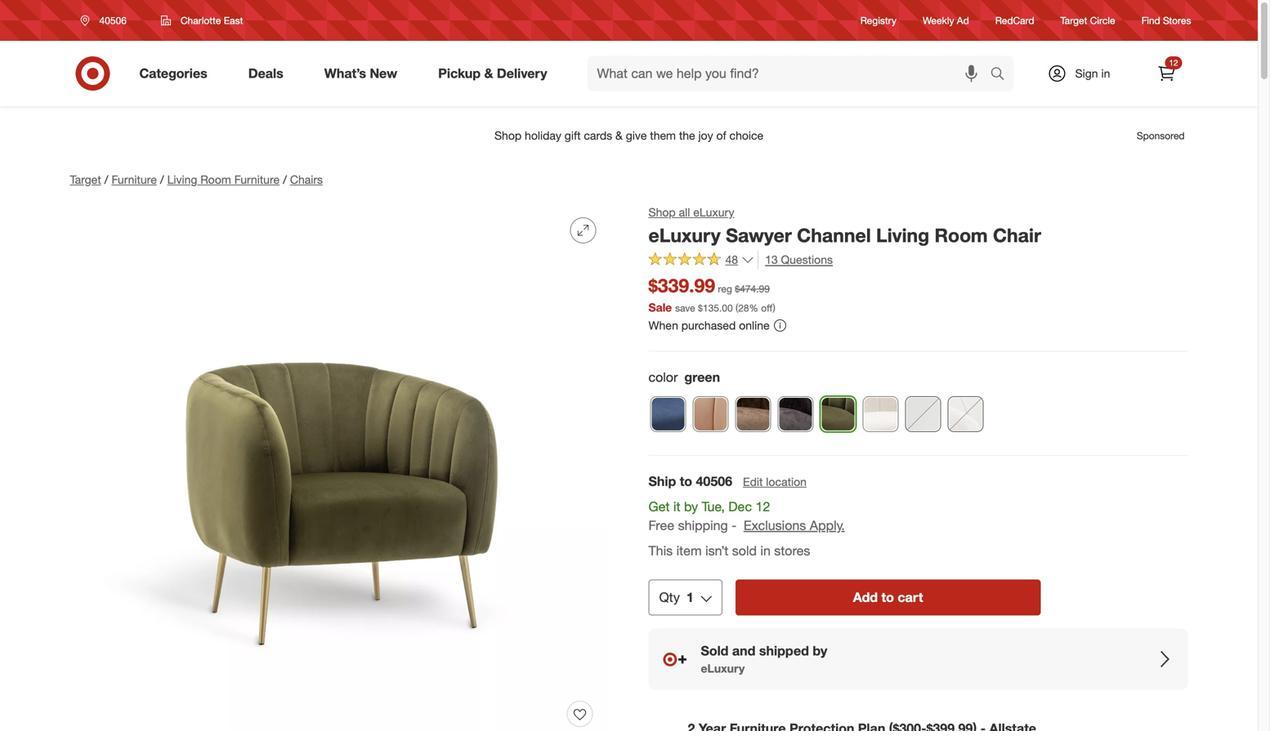 Task type: vqa. For each thing, say whether or not it's contained in the screenshot.
Qty 1
yes



Task type: describe. For each thing, give the bounding box(es) containing it.
free
[[649, 518, 674, 534]]

chair
[[993, 224, 1041, 247]]

find
[[1141, 14, 1160, 27]]

find stores
[[1141, 14, 1191, 27]]

when purchased online
[[649, 318, 770, 333]]

exclusions apply. link
[[744, 518, 845, 534]]

exclusions
[[744, 518, 806, 534]]

fulfillment region
[[649, 472, 1188, 690]]

48
[[725, 253, 738, 267]]

charlotte
[[181, 14, 221, 27]]

2 Year Furniture Protection Plan ($300-$399.99) - Allstate checkbox
[[649, 731, 665, 731]]

categories
[[139, 65, 207, 81]]

edit
[[743, 475, 763, 489]]

add to cart
[[853, 590, 923, 606]]

48 link
[[649, 251, 754, 271]]

$339.99
[[649, 274, 715, 297]]

search button
[[983, 56, 1022, 95]]

brown image
[[736, 397, 770, 432]]

add
[[853, 590, 878, 606]]

weekly ad
[[923, 14, 969, 27]]

item
[[676, 543, 702, 559]]

$474.99
[[735, 283, 770, 295]]

it
[[673, 499, 680, 515]]

get
[[649, 499, 670, 515]]

sold
[[732, 543, 757, 559]]

sold and shipped by eluxury
[[701, 643, 827, 676]]

qty 1
[[659, 590, 694, 606]]

shipped
[[759, 643, 809, 659]]

ad
[[957, 14, 969, 27]]

qty
[[659, 590, 680, 606]]

edit location button
[[742, 473, 807, 491]]

sign in link
[[1033, 56, 1136, 92]]

cream image
[[863, 397, 898, 432]]

charlotte east button
[[150, 6, 254, 35]]

room inside shop all eluxury eluxury sawyer channel living room chair
[[935, 224, 988, 247]]

pickup & delivery link
[[424, 56, 568, 92]]

tue,
[[702, 499, 725, 515]]

east
[[224, 14, 243, 27]]

1 horizontal spatial 12
[[1169, 58, 1178, 68]]

sold
[[701, 643, 729, 659]]

color green
[[649, 369, 720, 385]]

questions
[[781, 253, 833, 267]]

furniture link
[[112, 172, 157, 187]]

ship
[[649, 474, 676, 490]]

green image
[[821, 397, 855, 432]]

green
[[684, 369, 720, 385]]

1 / from the left
[[104, 172, 108, 187]]

%
[[749, 302, 758, 314]]

advertisement region
[[57, 116, 1201, 155]]

sawyer
[[726, 224, 792, 247]]

40506 inside fulfillment region
[[696, 474, 732, 490]]

search
[[983, 67, 1022, 83]]

cart
[[898, 590, 923, 606]]

apply.
[[810, 518, 845, 534]]

135.00
[[703, 302, 733, 314]]

channel
[[797, 224, 871, 247]]

shipping
[[678, 518, 728, 534]]

0 horizontal spatial living
[[167, 172, 197, 187]]

weekly ad link
[[923, 13, 969, 27]]

location
[[766, 475, 807, 489]]

get it by tue, dec 12 free shipping - exclusions apply.
[[649, 499, 845, 534]]

dec
[[728, 499, 752, 515]]

sign in
[[1075, 66, 1110, 81]]

ship to 40506
[[649, 474, 732, 490]]

circle
[[1090, 14, 1115, 27]]

2 / from the left
[[160, 172, 164, 187]]

&
[[484, 65, 493, 81]]

navy blue velvet image
[[651, 397, 685, 432]]

when
[[649, 318, 678, 333]]

reg
[[718, 283, 732, 295]]

redcard link
[[995, 13, 1034, 27]]



Task type: locate. For each thing, give the bounding box(es) containing it.
sale
[[649, 300, 672, 315]]

to inside button
[[881, 590, 894, 606]]

to right add
[[881, 590, 894, 606]]

1 horizontal spatial living
[[876, 224, 929, 247]]

target for target circle
[[1060, 14, 1087, 27]]

2 vertical spatial eluxury
[[701, 662, 745, 676]]

13 questions
[[765, 253, 833, 267]]

purchased
[[681, 318, 736, 333]]

1 vertical spatial in
[[760, 543, 771, 559]]

this item isn't sold in stores
[[649, 543, 810, 559]]

1 vertical spatial 12
[[756, 499, 770, 515]]

eluxury right all
[[693, 205, 734, 219]]

furniture right target link
[[112, 172, 157, 187]]

to right ship
[[680, 474, 692, 490]]

0 vertical spatial by
[[684, 499, 698, 515]]

find stores link
[[1141, 13, 1191, 27]]

target left circle
[[1060, 14, 1087, 27]]

shop
[[649, 205, 676, 219]]

0 vertical spatial eluxury
[[693, 205, 734, 219]]

save
[[675, 302, 695, 314]]

categories link
[[125, 56, 228, 92]]

to for add
[[881, 590, 894, 606]]

/ right 'furniture' link
[[160, 172, 164, 187]]

in inside fulfillment region
[[760, 543, 771, 559]]

0 vertical spatial 12
[[1169, 58, 1178, 68]]

living inside shop all eluxury eluxury sawyer channel living room chair
[[876, 224, 929, 247]]

sign
[[1075, 66, 1098, 81]]

1 horizontal spatial by
[[813, 643, 827, 659]]

redcard
[[995, 14, 1034, 27]]

0 vertical spatial room
[[200, 172, 231, 187]]

1 horizontal spatial /
[[160, 172, 164, 187]]

3 / from the left
[[283, 172, 287, 187]]

what's new
[[324, 65, 397, 81]]

target circle link
[[1060, 13, 1115, 27]]

target for target / furniture / living room furniture / chairs
[[70, 172, 101, 187]]

1 horizontal spatial in
[[1101, 66, 1110, 81]]

/ left 'chairs'
[[283, 172, 287, 187]]

40506 inside dropdown button
[[99, 14, 127, 27]]

0 vertical spatial in
[[1101, 66, 1110, 81]]

eluxury inside 'sold and shipped by eluxury'
[[701, 662, 745, 676]]

online
[[739, 318, 770, 333]]

1 vertical spatial to
[[881, 590, 894, 606]]

chairs link
[[290, 172, 323, 187]]

2 furniture from the left
[[234, 172, 280, 187]]

/ right target link
[[104, 172, 108, 187]]

eluxury down sold
[[701, 662, 745, 676]]

living room furniture link
[[167, 172, 280, 187]]

pink velvet image
[[693, 397, 728, 432]]

in right sold
[[760, 543, 771, 559]]

1 horizontal spatial 40506
[[696, 474, 732, 490]]

0 horizontal spatial 40506
[[99, 14, 127, 27]]

What can we help you find? suggestions appear below search field
[[587, 56, 994, 92]]

0 vertical spatial 40506
[[99, 14, 127, 27]]

1 horizontal spatial target
[[1060, 14, 1087, 27]]

1
[[686, 590, 694, 606]]

room right 'furniture' link
[[200, 172, 231, 187]]

$339.99 reg $474.99 sale save $ 135.00 ( 28 % off )
[[649, 274, 775, 315]]

weekly
[[923, 14, 954, 27]]

stores
[[1163, 14, 1191, 27]]

12 inside "get it by tue, dec 12 free shipping - exclusions apply."
[[756, 499, 770, 515]]

deals
[[248, 65, 283, 81]]

eluxury sawyer channel living room chair, 1 of 17 image
[[70, 204, 609, 731]]

28
[[738, 302, 749, 314]]

by inside 'sold and shipped by eluxury'
[[813, 643, 827, 659]]

registry
[[860, 14, 897, 27]]

grey velvet - out of stock image
[[906, 397, 940, 432]]

0 horizontal spatial target
[[70, 172, 101, 187]]

12 link
[[1149, 56, 1185, 92]]

edit location
[[743, 475, 807, 489]]

1 vertical spatial room
[[935, 224, 988, 247]]

13
[[765, 253, 778, 267]]

to
[[680, 474, 692, 490], [881, 590, 894, 606]]

deals link
[[234, 56, 304, 92]]

target
[[1060, 14, 1087, 27], [70, 172, 101, 187]]

off
[[761, 302, 773, 314]]

target left 'furniture' link
[[70, 172, 101, 187]]

1 vertical spatial living
[[876, 224, 929, 247]]

charlotte east
[[181, 14, 243, 27]]

ivory - out of stock image
[[948, 397, 983, 432]]

in
[[1101, 66, 1110, 81], [760, 543, 771, 559]]

12 down stores
[[1169, 58, 1178, 68]]

all
[[679, 205, 690, 219]]

0 horizontal spatial in
[[760, 543, 771, 559]]

1 vertical spatial 40506
[[696, 474, 732, 490]]

isn't
[[705, 543, 728, 559]]

1 horizontal spatial room
[[935, 224, 988, 247]]

0 horizontal spatial /
[[104, 172, 108, 187]]

target circle
[[1060, 14, 1115, 27]]

pickup & delivery
[[438, 65, 547, 81]]

in right sign
[[1101, 66, 1110, 81]]

12 up exclusions
[[756, 499, 770, 515]]

1 vertical spatial by
[[813, 643, 827, 659]]

living right channel
[[876, 224, 929, 247]]

40506 button
[[70, 6, 144, 35]]

living right 'furniture' link
[[167, 172, 197, 187]]

0 horizontal spatial room
[[200, 172, 231, 187]]

2 horizontal spatial /
[[283, 172, 287, 187]]

registry link
[[860, 13, 897, 27]]

add to cart button
[[735, 580, 1041, 616]]

12
[[1169, 58, 1178, 68], [756, 499, 770, 515]]

furniture left 'chairs'
[[234, 172, 280, 187]]

what's
[[324, 65, 366, 81]]

1 vertical spatial target
[[70, 172, 101, 187]]

by inside "get it by tue, dec 12 free shipping - exclusions apply."
[[684, 499, 698, 515]]

color
[[649, 369, 678, 385]]

by right shipped
[[813, 643, 827, 659]]

1 vertical spatial eluxury
[[649, 224, 721, 247]]

to for ship
[[680, 474, 692, 490]]

1 furniture from the left
[[112, 172, 157, 187]]

pickup
[[438, 65, 481, 81]]

this
[[649, 543, 673, 559]]

13 questions link
[[758, 251, 833, 269]]

shop all eluxury eluxury sawyer channel living room chair
[[649, 205, 1041, 247]]

stores
[[774, 543, 810, 559]]

0 horizontal spatial to
[[680, 474, 692, 490]]

0 vertical spatial target
[[1060, 14, 1087, 27]]

by
[[684, 499, 698, 515], [813, 643, 827, 659]]

furniture
[[112, 172, 157, 187], [234, 172, 280, 187]]

1 horizontal spatial furniture
[[234, 172, 280, 187]]

eluxury down all
[[649, 224, 721, 247]]

1 horizontal spatial to
[[881, 590, 894, 606]]

by right it
[[684, 499, 698, 515]]

eluxury
[[693, 205, 734, 219], [649, 224, 721, 247], [701, 662, 745, 676]]

and
[[732, 643, 756, 659]]

delivery
[[497, 65, 547, 81]]

0 horizontal spatial by
[[684, 499, 698, 515]]

0 vertical spatial to
[[680, 474, 692, 490]]

chairs
[[290, 172, 323, 187]]

$
[[698, 302, 703, 314]]

0 vertical spatial living
[[167, 172, 197, 187]]

what's new link
[[310, 56, 418, 92]]

(
[[736, 302, 738, 314]]

)
[[773, 302, 775, 314]]

room
[[200, 172, 231, 187], [935, 224, 988, 247]]

-
[[732, 518, 737, 534]]

black image
[[778, 397, 813, 432]]

target link
[[70, 172, 101, 187]]

room left chair
[[935, 224, 988, 247]]

0 horizontal spatial 12
[[756, 499, 770, 515]]

0 horizontal spatial furniture
[[112, 172, 157, 187]]



